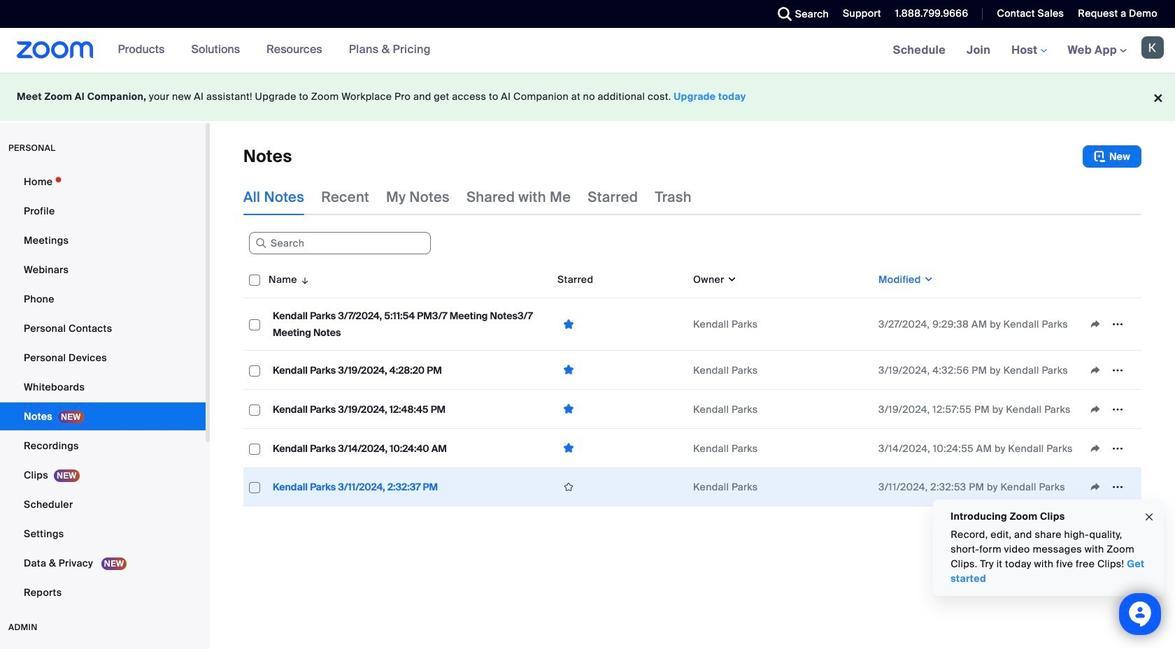 Task type: locate. For each thing, give the bounding box(es) containing it.
footer
[[0, 73, 1175, 121]]

more options for kendall parks 3/11/2024, 2:32:37 pm image
[[1106, 481, 1129, 494]]

more options for kendall parks 3/19/2024, 4:28:20 pm image
[[1106, 364, 1129, 377]]

arrow down image
[[297, 271, 310, 288]]

kendall parks 3/19/2024, 12:48:45 pm starred image
[[557, 403, 580, 416]]

kendall parks 3/19/2024, 4:28:20 pm starred image
[[557, 364, 580, 377]]

banner
[[0, 28, 1175, 73]]

kendall parks 3/11/2024, 2:32:37 pm unstarred image
[[557, 481, 580, 494]]

Search text field
[[249, 232, 431, 255]]

tabs of all notes page tab list
[[243, 179, 692, 215]]

application
[[243, 262, 1141, 507]]

more options for kendall parks 3/19/2024, 12:48:45 pm image
[[1106, 403, 1129, 416]]

more options for kendall parks 3/7/2024, 5:11:54 pm3/7 meeting notes3/7 meeting notes image
[[1106, 318, 1129, 331]]



Task type: describe. For each thing, give the bounding box(es) containing it.
down image
[[724, 273, 737, 287]]

personal menu menu
[[0, 168, 206, 608]]

kendall parks 3/7/2024, 5:11:54 pm3/7 meeting notes3/7 meeting notes starred image
[[557, 318, 580, 331]]

meetings navigation
[[882, 28, 1175, 73]]

profile picture image
[[1141, 36, 1164, 59]]

close image
[[1144, 510, 1155, 526]]

more options for kendall parks 3/14/2024, 10:24:40 am image
[[1106, 442, 1129, 455]]

kendall parks 3/14/2024, 10:24:40 am starred image
[[557, 442, 580, 455]]

product information navigation
[[107, 28, 441, 73]]

zoom logo image
[[17, 41, 93, 59]]



Task type: vqa. For each thing, say whether or not it's contained in the screenshot.
More options for Kendall Parks 3/14/2024, 10:24:40 AM image
yes



